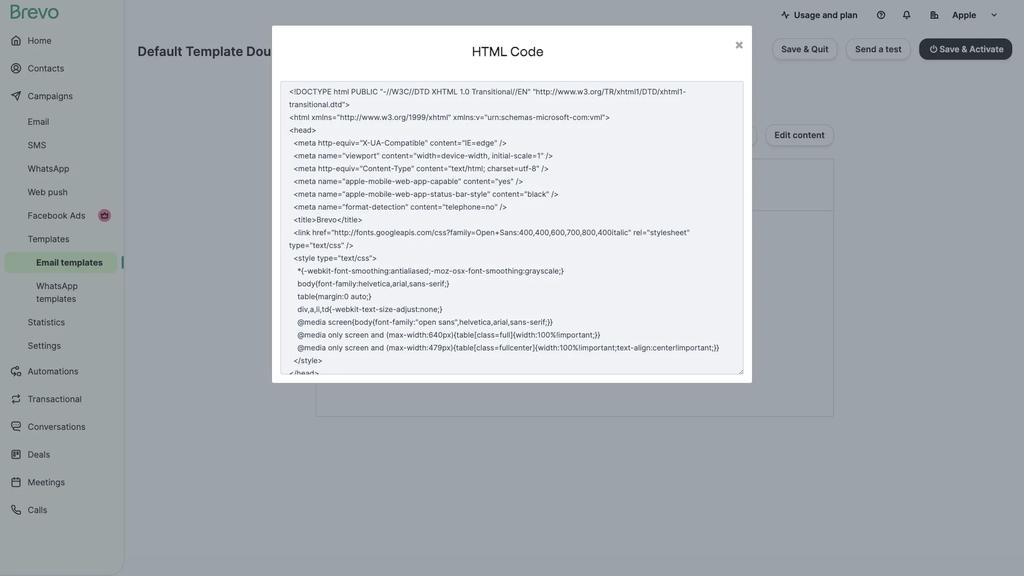 Task type: locate. For each thing, give the bounding box(es) containing it.
whatsapp
[[28, 163, 69, 174], [36, 281, 78, 291]]

save & quit
[[782, 44, 829, 54]]

1 horizontal spatial apple
[[953, 10, 977, 20]]

save inside save & quit button
[[782, 44, 802, 54]]

test
[[886, 44, 902, 54]]

meetings link
[[4, 470, 117, 495]]

campaigns
[[28, 91, 73, 101]]

email up sms
[[28, 116, 49, 127]]

save inside save & activate 'button'
[[940, 44, 960, 54]]

templates up statistics link
[[36, 294, 76, 304]]

web
[[28, 187, 46, 197]]

contacts
[[28, 63, 64, 73]]

apple
[[953, 10, 977, 20], [374, 169, 397, 179]]

templates inside 'whatsapp templates'
[[36, 294, 76, 304]]

1 vertical spatial whatsapp
[[36, 281, 78, 291]]

&
[[804, 44, 810, 54], [962, 44, 968, 54]]

whatsapp for whatsapp templates
[[36, 281, 78, 291]]

1 vertical spatial templates
[[36, 294, 76, 304]]

usage and plan button
[[773, 4, 867, 26]]

& inside button
[[804, 44, 810, 54]]

whatsapp templates
[[36, 281, 78, 304]]

templates
[[61, 257, 103, 268], [36, 294, 76, 304]]

whatsapp down email templates link at the left top of page
[[36, 281, 78, 291]]

email link
[[4, 111, 117, 132]]

statistics link
[[4, 312, 117, 333]]

1 save from the left
[[782, 44, 802, 54]]

whatsapp up the web push
[[28, 163, 69, 174]]

apple right :
[[374, 169, 397, 179]]

templates down the templates link
[[61, 257, 103, 268]]

automations
[[28, 366, 79, 377]]

2 save from the left
[[940, 44, 960, 54]]

opt-
[[294, 43, 320, 59]]

double
[[246, 43, 290, 59]]

1 vertical spatial email
[[36, 257, 59, 268]]

web push
[[28, 187, 68, 197]]

1 horizontal spatial save
[[940, 44, 960, 54]]

save left quit
[[782, 44, 802, 54]]

save for save & activate
[[940, 44, 960, 54]]

0 horizontal spatial &
[[804, 44, 810, 54]]

apple up save & activate 'button'
[[953, 10, 977, 20]]

push
[[48, 187, 68, 197]]

confirmation
[[334, 43, 413, 59]]

send a test button
[[847, 38, 911, 60]]

1 horizontal spatial &
[[962, 44, 968, 54]]

facebook ads
[[28, 210, 85, 221]]

0 vertical spatial apple
[[953, 10, 977, 20]]

campaigns link
[[4, 83, 117, 109]]

& left 'activate'
[[962, 44, 968, 54]]

deals
[[28, 449, 50, 460]]

1 vertical spatial apple
[[374, 169, 397, 179]]

0 horizontal spatial apple
[[374, 169, 397, 179]]

1 & from the left
[[804, 44, 810, 54]]

& left quit
[[804, 44, 810, 54]]

facebook
[[28, 210, 67, 221]]

setup link
[[541, 83, 565, 94]]

<apple.applelee2001@gmail.com>
[[399, 169, 538, 179]]

statistics
[[28, 317, 65, 327]]

from
[[347, 169, 367, 179]]

calls
[[28, 505, 47, 515]]

save right power off image
[[940, 44, 960, 54]]

settings link
[[4, 335, 117, 357]]

0 horizontal spatial save
[[782, 44, 802, 54]]

<!DOCTYPE html PUBLIC "-//W3C//DTD XHTML 1.0 Transitional//EN" "http://www.w3.org/TR/xhtml1/DTD/xhtml1-transitional.dtd"> <html xmlns="http://www.w3.org/1999/xhtml" xmlns:v="urn:schemas-microsoft-com:vml"> <head>   <meta http-equiv="X-UA-Compatible" content="IE=edge" />   <meta name="viewport" content="width=device-width, initial-scale=1" />   <meta http-equiv="Content-Type" content="text/html; charset=utf-8" />   <meta name="apple-mobile-web-app-capable" content="yes" />   <meta name="apple-mobile-web-app-status-bar-style" content="black" />   <meta name="format-detection" content="telephone=no" />   <title>Brevo</title>   <link href="http://fonts.googleapis.com/css?family=Open+Sans:400,400,600,700,800,400italic" rel="stylesheet" type="text/css" />   <style type="text/css">     *{-webkit-font-smoothing:antialiased;-moz-osx-font-smoothing:grayscale;}     body{font-family:helvetica,arial,sans-serif;}     table{margin:0 auto;}     div,a,li,td{-webkit-text-size-adjust:none;}     @media screen{body{font-family:"open sans",helvetica,arial,sans-serif;}}     @media only screen and (max-width:640px){table[class=full]{width:100%!important;}}     @media only screen and (max-width:479px){table[class=fullcenter]{width:100%!important;text-align:center!important;}}   </style> </head> <body style="margin:0;padding:0;"> <table width="100%" cellspacing="0" cellpadding="0" border="0" align="center" bgcolor="#ffffff" style="background:#ffffff;">   <tbody>   <tr>     <td>       <table class="full" align="center" width="570" border="0" cellpadding="0" cellspacing="0" style="padding:0 5px;">         <tbody>         <tr>           <td height="30" width="100%"></td>         </tr>         <!---------------------- begin Content -------------------->         <!-- Title -->         <tr>           <td align="center" style="padding:0 20px;text-align:center;font-size:20px;color:#676a6c;line-height:30px;font-weight:600;" valign="middle" width="100%">             Please confirm your subscription           </td>         </tr>         <!-- /Title -->         <tr>           <td height="30" width="100%"></td>         </tr>         <!-- Button -->         <tr>           <td align="center" style="padding:0 20px;text-align:center;" valign="middle" width="100%">             <table cellspacing="0" cellpadding="0" border="0" align="center" class="fullcenter">               <tbody>               <tr>                 <td style="background:#4ca4e0;-webkit-border-radius:5px;-moz-border-radius:5px;border-radius:5px;padding:0 30px;font-weight:600;color:#ffffff;text-transform:uppercase;" align="center" bgcolor="#4ca4e0" height="45">                   <a href="{{ doubleoptin }}" target="_blank" style="color:#ffffff;font-size:14px;text-decoration:none;line-height:24px;width:100%;">Yes, subscribe me to this list</a>                 </td>               </tr>               </tbody>             </table>           </td>         </tr>         <tr>           <td height="30" width="100%"></td>         </tr>         <!-- Text -->         <tr>           <td align="center" style="padding:0 20px;text-align:center;font-size:14px;color:#676a6c;line-height:24px;" valign="middle" width="100%">             If you have received this email by mistake, simply delete it. You will not be subscribed to our mailing list if you do not click on the confirmation link above.           </td>         </tr>         <!-- /Text -->         <tr>           <td height="30" width="100%"></td>         </tr>         <!---------------------- end Content ---------------------->         <tr>           <td height="40" width="100%"></td>         </tr>         <tr>           <td align="center" style="padding:0 20px;text-align:center;font-size:16px;color:#aaaaaa;line-height:30px;font-weight:700;" valign="middle" width="100%">             brevo           </td>         </tr>         <tr>           <td height="40" width="100%"></td>         </tr>         </tbody>       </table>     </td>   </tr>   </tbody> </table> </body> </html> text field
[[281, 81, 744, 375]]

0 vertical spatial templates
[[61, 257, 103, 268]]

meetings
[[28, 477, 65, 488]]

email templates
[[36, 257, 103, 268]]

whatsapp for whatsapp
[[28, 163, 69, 174]]

code
[[511, 43, 544, 59]]

design
[[582, 83, 610, 93]]

email
[[28, 116, 49, 127], [36, 257, 59, 268]]

email down the templates
[[36, 257, 59, 268]]

save
[[782, 44, 802, 54], [940, 44, 960, 54]]

2 & from the left
[[962, 44, 968, 54]]

& inside 'button'
[[962, 44, 968, 54]]

0 vertical spatial email
[[28, 116, 49, 127]]

0 vertical spatial whatsapp
[[28, 163, 69, 174]]

send a test
[[856, 44, 902, 54]]

templates
[[28, 234, 69, 244]]

save & activate button
[[920, 38, 1013, 60]]

subject confirm your subscription
[[347, 186, 486, 196]]



Task type: vqa. For each thing, say whether or not it's contained in the screenshot.
Conversations
yes



Task type: describe. For each thing, give the bounding box(es) containing it.
plan
[[840, 10, 858, 20]]

save for save & quit
[[782, 44, 802, 54]]

transactional
[[28, 394, 82, 404]]

subscription
[[436, 186, 486, 196]]

transactional link
[[4, 386, 117, 412]]

templates for email templates
[[61, 257, 103, 268]]

web push link
[[4, 181, 117, 203]]

edit content button
[[766, 125, 834, 146]]

apple button
[[922, 4, 1008, 26]]

sms link
[[4, 134, 117, 156]]

apple inside button
[[953, 10, 977, 20]]

default
[[138, 43, 183, 59]]

subject
[[347, 186, 377, 196]]

save & quit button
[[773, 38, 838, 60]]

a
[[879, 44, 884, 54]]

in
[[320, 43, 331, 59]]

confirm
[[382, 186, 414, 196]]

html
[[472, 43, 508, 59]]

sms
[[28, 140, 46, 150]]

conversations link
[[4, 414, 117, 440]]

preview button
[[370, 125, 434, 146]]

power off image
[[931, 45, 938, 53]]

caret down image
[[420, 131, 425, 140]]

whatsapp link
[[4, 158, 117, 179]]

and
[[823, 10, 838, 20]]

home link
[[4, 28, 117, 53]]

quit
[[812, 44, 829, 54]]

edit content
[[775, 130, 825, 140]]

conversations
[[28, 422, 86, 432]]

preview
[[379, 130, 412, 140]]

usage
[[795, 10, 821, 20]]

home
[[28, 35, 52, 46]]

from : apple <apple.applelee2001@gmail.com>
[[347, 169, 538, 179]]

email templates link
[[4, 252, 117, 273]]

email for email templates
[[36, 257, 59, 268]]

calls link
[[4, 497, 117, 523]]

whatsapp templates link
[[4, 275, 117, 310]]

activate
[[970, 44, 1004, 54]]

save & activate
[[940, 44, 1004, 54]]

usage and plan
[[795, 10, 858, 20]]

settings
[[28, 340, 61, 351]]

content
[[793, 130, 825, 140]]

html code document
[[272, 26, 753, 383]]

templates for whatsapp templates
[[36, 294, 76, 304]]

default template double opt-in confirmation
[[138, 43, 413, 59]]

:
[[367, 169, 370, 179]]

templates link
[[4, 228, 117, 250]]

& for activate
[[962, 44, 968, 54]]

ads
[[70, 210, 85, 221]]

left___rvooi image
[[100, 211, 109, 220]]

& for quit
[[804, 44, 810, 54]]

setup
[[541, 83, 565, 93]]

send
[[856, 44, 877, 54]]

design link
[[582, 83, 610, 94]]

deals link
[[4, 442, 117, 468]]

template
[[186, 43, 243, 59]]

contacts link
[[4, 56, 117, 81]]

your
[[416, 186, 434, 196]]

facebook ads link
[[4, 205, 117, 226]]

email for email
[[28, 116, 49, 127]]

edit
[[775, 130, 791, 140]]

automations link
[[4, 359, 117, 384]]

html code
[[472, 43, 544, 59]]



